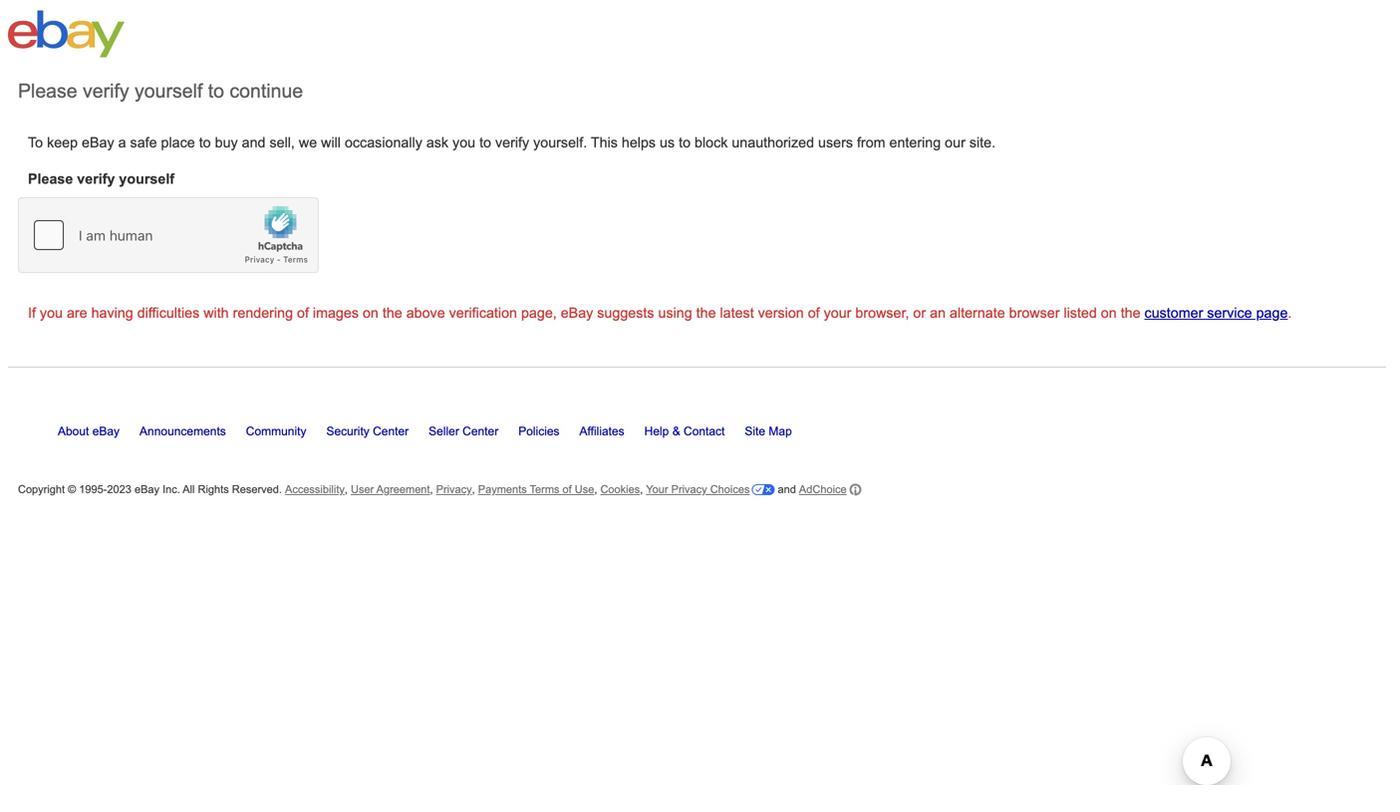 Task type: locate. For each thing, give the bounding box(es) containing it.
1 horizontal spatial privacy
[[671, 483, 707, 496]]

3 the from the left
[[1121, 305, 1141, 321]]

1 vertical spatial and
[[778, 483, 796, 496]]

2 horizontal spatial the
[[1121, 305, 1141, 321]]

affiliates
[[580, 425, 625, 438]]

copyright © 1995-2023 ebay inc. all rights reserved. accessibility , user agreement , privacy , payments terms of use , cookies , your privacy choices
[[18, 483, 750, 496]]

1 horizontal spatial on
[[1101, 305, 1117, 321]]

, left user
[[345, 483, 348, 496]]

with
[[204, 305, 229, 321]]

map
[[769, 425, 792, 438]]

of left images
[[297, 305, 309, 321]]

of
[[297, 305, 309, 321], [808, 305, 820, 321], [563, 483, 572, 496]]

alternate
[[950, 305, 1005, 321]]

yourself up place
[[135, 80, 203, 102]]

center right security
[[373, 425, 409, 438]]

2023
[[107, 483, 131, 496]]

2 vertical spatial verify
[[77, 171, 115, 187]]

0 horizontal spatial the
[[383, 305, 402, 321]]

2 horizontal spatial of
[[808, 305, 820, 321]]

and right buy
[[242, 135, 266, 150]]

yourself
[[135, 80, 203, 102], [119, 171, 174, 187]]

0 horizontal spatial on
[[363, 305, 379, 321]]

on right images
[[363, 305, 379, 321]]

seller center link
[[429, 425, 518, 448]]

and left adchoice
[[778, 483, 796, 496]]

privacy left payments
[[436, 483, 472, 496]]

accessibility
[[285, 483, 345, 496]]

0 vertical spatial yourself
[[135, 80, 203, 102]]

cookies link
[[600, 483, 640, 496]]

0 vertical spatial and
[[242, 135, 266, 150]]

1 vertical spatial yourself
[[119, 171, 174, 187]]

site map
[[745, 425, 792, 438]]

you right ask
[[453, 135, 476, 150]]

on right listed
[[1101, 305, 1117, 321]]

©
[[68, 483, 76, 496]]

center right seller on the left bottom of page
[[463, 425, 499, 438]]

browser,
[[856, 305, 909, 321]]

this
[[591, 135, 618, 150]]

0 horizontal spatial and
[[242, 135, 266, 150]]

of left your
[[808, 305, 820, 321]]

you right if
[[40, 305, 63, 321]]

payments terms of use link
[[478, 483, 594, 496]]

please for please verify yourself
[[28, 171, 73, 187]]

2 on from the left
[[1101, 305, 1117, 321]]

0 horizontal spatial center
[[373, 425, 409, 438]]

, left 'cookies'
[[594, 483, 597, 496]]

site
[[745, 425, 765, 438]]

verify down keep
[[77, 171, 115, 187]]

, left payments
[[472, 483, 475, 496]]

1 center from the left
[[373, 425, 409, 438]]

an
[[930, 305, 946, 321]]

page
[[1256, 305, 1288, 321]]

verify up a at top left
[[83, 80, 129, 102]]

occasionally
[[345, 135, 422, 150]]

and
[[242, 135, 266, 150], [778, 483, 796, 496]]

if
[[28, 305, 36, 321]]

please verify yourself to continue
[[18, 80, 303, 102]]

privacy
[[436, 483, 472, 496], [671, 483, 707, 496]]

verify left 'yourself.'
[[495, 135, 529, 150]]

the left latest
[[696, 305, 716, 321]]

1 vertical spatial please
[[28, 171, 73, 187]]

please up to
[[18, 80, 77, 102]]

0 horizontal spatial privacy
[[436, 483, 472, 496]]

1 vertical spatial you
[[40, 305, 63, 321]]

the
[[383, 305, 402, 321], [696, 305, 716, 321], [1121, 305, 1141, 321]]

to left buy
[[199, 135, 211, 150]]

on
[[363, 305, 379, 321], [1101, 305, 1117, 321]]

,
[[345, 483, 348, 496], [430, 483, 433, 496], [472, 483, 475, 496], [594, 483, 597, 496], [640, 483, 643, 496]]

1 horizontal spatial the
[[696, 305, 716, 321]]

seller
[[429, 425, 459, 438]]

cookies
[[600, 483, 640, 496]]

user agreement link
[[351, 483, 430, 496]]

seller center
[[429, 425, 499, 438]]

to
[[208, 80, 224, 102], [199, 135, 211, 150], [479, 135, 491, 150], [679, 135, 691, 150]]

policies
[[518, 425, 560, 438]]

1 , from the left
[[345, 483, 348, 496]]

1995-
[[79, 483, 107, 496]]

yourself down the safe
[[119, 171, 174, 187]]

the left above
[[383, 305, 402, 321]]

verification
[[449, 305, 517, 321]]

about ebay
[[58, 425, 120, 438]]

center for seller center
[[463, 425, 499, 438]]

ebay left inc.
[[134, 483, 159, 496]]

of left "use"
[[563, 483, 572, 496]]

choices
[[710, 483, 750, 496]]

suggests
[[597, 305, 654, 321]]

site map link
[[745, 425, 812, 448]]

service
[[1207, 305, 1252, 321]]

your
[[646, 483, 668, 496]]

you
[[453, 135, 476, 150], [40, 305, 63, 321]]

center
[[373, 425, 409, 438], [463, 425, 499, 438]]

1 horizontal spatial and
[[778, 483, 796, 496]]

1 vertical spatial verify
[[495, 135, 529, 150]]

2 center from the left
[[463, 425, 499, 438]]

, left your
[[640, 483, 643, 496]]

security
[[326, 425, 370, 438]]

ebay left a at top left
[[82, 135, 114, 150]]

please
[[18, 80, 77, 102], [28, 171, 73, 187]]

privacy right your
[[671, 483, 707, 496]]

accessibility link
[[285, 483, 345, 496]]

a
[[118, 135, 126, 150]]

0 vertical spatial verify
[[83, 80, 129, 102]]

please down keep
[[28, 171, 73, 187]]

1 privacy from the left
[[436, 483, 472, 496]]

the left customer
[[1121, 305, 1141, 321]]

security center link
[[326, 425, 429, 448]]

announcements link
[[140, 425, 246, 448]]

verify for please verify yourself
[[77, 171, 115, 187]]

help & contact link
[[644, 425, 745, 448]]

0 vertical spatial please
[[18, 80, 77, 102]]

help
[[644, 425, 669, 438]]

1 horizontal spatial center
[[463, 425, 499, 438]]

yourself for please verify yourself
[[119, 171, 174, 187]]

, left privacy link at the bottom left
[[430, 483, 433, 496]]

1 horizontal spatial you
[[453, 135, 476, 150]]

ask
[[426, 135, 449, 150]]

verify
[[83, 80, 129, 102], [495, 135, 529, 150], [77, 171, 115, 187]]

keep
[[47, 135, 78, 150]]

buy
[[215, 135, 238, 150]]



Task type: describe. For each thing, give the bounding box(es) containing it.
to
[[28, 135, 43, 150]]

above
[[406, 305, 445, 321]]

contact
[[684, 425, 725, 438]]

all
[[183, 483, 195, 496]]

payments
[[478, 483, 527, 496]]

yourself for please verify yourself to continue
[[135, 80, 203, 102]]

using
[[658, 305, 692, 321]]

users
[[818, 135, 853, 150]]

customer service page link
[[1145, 305, 1288, 321]]

place
[[161, 135, 195, 150]]

or
[[913, 305, 926, 321]]

reserved.
[[232, 483, 282, 496]]

safe
[[130, 135, 157, 150]]

unauthorized
[[732, 135, 814, 150]]

if you are having difficulties with rendering of images on the above verification page, ebay suggests using the latest version of your browser, or an alternate browser listed on the customer service page .
[[28, 305, 1292, 321]]

difficulties
[[137, 305, 200, 321]]

us
[[660, 135, 675, 150]]

version
[[758, 305, 804, 321]]

images
[[313, 305, 359, 321]]

adchoice link
[[799, 482, 862, 497]]

your
[[824, 305, 852, 321]]

continue
[[230, 80, 303, 102]]

to right ask
[[479, 135, 491, 150]]

are
[[67, 305, 87, 321]]

help & contact
[[644, 425, 725, 438]]

.
[[1288, 305, 1292, 321]]

we
[[299, 135, 317, 150]]

privacy link
[[436, 483, 472, 496]]

and adchoice
[[775, 483, 847, 496]]

community link
[[246, 425, 326, 448]]

use
[[575, 483, 594, 496]]

2 privacy from the left
[[671, 483, 707, 496]]

page,
[[521, 305, 557, 321]]

please for please verify yourself to continue
[[18, 80, 77, 102]]

ebay right about
[[92, 425, 120, 438]]

yourself.
[[533, 135, 587, 150]]

sell,
[[270, 135, 295, 150]]

2 , from the left
[[430, 483, 433, 496]]

having
[[91, 305, 133, 321]]

5 , from the left
[[640, 483, 643, 496]]

3 , from the left
[[472, 483, 475, 496]]

4 , from the left
[[594, 483, 597, 496]]

please verify yourself
[[28, 171, 174, 187]]

about
[[58, 425, 89, 438]]

to right us
[[679, 135, 691, 150]]

policies link
[[518, 425, 580, 448]]

ebay right page,
[[561, 305, 593, 321]]

&
[[672, 425, 680, 438]]

inc.
[[163, 483, 180, 496]]

agreement
[[376, 483, 430, 496]]

customer
[[1145, 305, 1203, 321]]

affiliates link
[[580, 425, 644, 448]]

0 vertical spatial you
[[453, 135, 476, 150]]

to left "continue"
[[208, 80, 224, 102]]

verify for please verify yourself to continue
[[83, 80, 129, 102]]

rendering
[[233, 305, 293, 321]]

listed
[[1064, 305, 1097, 321]]

2 the from the left
[[696, 305, 716, 321]]

user
[[351, 483, 374, 496]]

0 horizontal spatial of
[[297, 305, 309, 321]]

block
[[695, 135, 728, 150]]

about ebay link
[[58, 425, 140, 448]]

site.
[[970, 135, 996, 150]]

1 the from the left
[[383, 305, 402, 321]]

rights
[[198, 483, 229, 496]]

center for security center
[[373, 425, 409, 438]]

1 horizontal spatial of
[[563, 483, 572, 496]]

our
[[945, 135, 966, 150]]

adchoice
[[799, 483, 847, 496]]

your privacy choices link
[[646, 483, 775, 496]]

entering
[[890, 135, 941, 150]]

1 on from the left
[[363, 305, 379, 321]]

latest
[[720, 305, 754, 321]]

terms
[[530, 483, 560, 496]]

copyright
[[18, 483, 65, 496]]

announcements
[[140, 425, 226, 438]]

from
[[857, 135, 886, 150]]

to keep ebay a safe place to buy and sell, we will occasionally ask you to verify yourself. this helps us to block unauthorized users from entering our site.
[[28, 135, 996, 150]]

helps
[[622, 135, 656, 150]]

0 horizontal spatial you
[[40, 305, 63, 321]]

security center
[[326, 425, 409, 438]]



Task type: vqa. For each thing, say whether or not it's contained in the screenshot.
"Reserved."
yes



